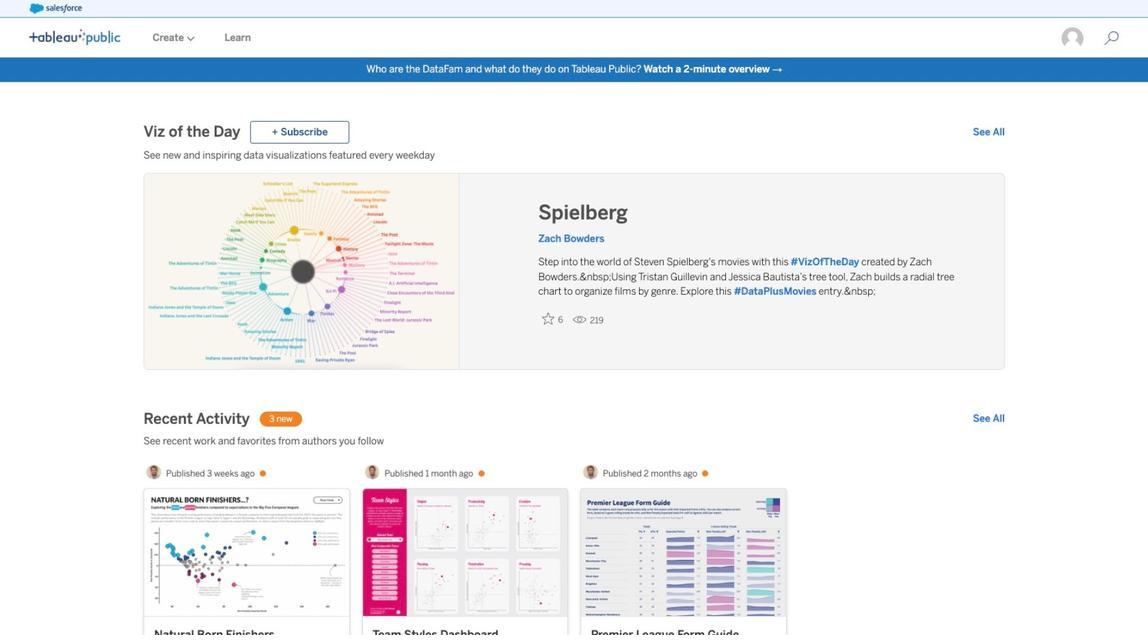 Task type: locate. For each thing, give the bounding box(es) containing it.
workbook thumbnail image
[[144, 489, 349, 616], [363, 489, 568, 616], [582, 489, 786, 616]]

3 workbook thumbnail image from the left
[[582, 489, 786, 616]]

add favorite image
[[542, 313, 555, 325]]

1 ben norland image from the left
[[147, 465, 161, 480]]

see new and inspiring data visualizations featured every weekday element
[[144, 149, 1006, 163]]

viz of the day heading
[[144, 123, 241, 142]]

1 horizontal spatial ben norland image
[[365, 465, 380, 480]]

2 horizontal spatial workbook thumbnail image
[[582, 489, 786, 616]]

2 ben norland image from the left
[[365, 465, 380, 480]]

see recent work and favorites from authors you follow element
[[144, 434, 1006, 449]]

logo image
[[30, 29, 121, 45]]

ben norland image
[[147, 465, 161, 480], [365, 465, 380, 480]]

1 horizontal spatial workbook thumbnail image
[[363, 489, 568, 616]]

0 horizontal spatial workbook thumbnail image
[[144, 489, 349, 616]]

see all viz of the day element
[[974, 125, 1006, 140]]

tableau public viz of the day image
[[144, 174, 460, 371]]

create image
[[184, 36, 195, 41]]

0 horizontal spatial ben norland image
[[147, 465, 161, 480]]

ben norland image
[[584, 465, 599, 480]]



Task type: describe. For each thing, give the bounding box(es) containing it.
salesforce logo image
[[30, 4, 82, 14]]

2 workbook thumbnail image from the left
[[363, 489, 568, 616]]

go to search image
[[1090, 31, 1135, 46]]

Add Favorite button
[[539, 309, 568, 329]]

gary.orlando image
[[1062, 26, 1085, 50]]

ben norland image for second the workbook thumbnail from the left
[[365, 465, 380, 480]]

recent activity heading
[[144, 410, 250, 429]]

1 workbook thumbnail image from the left
[[144, 489, 349, 616]]

see all recent activity element
[[974, 412, 1006, 427]]

ben norland image for third the workbook thumbnail from the right
[[147, 465, 161, 480]]



Task type: vqa. For each thing, say whether or not it's contained in the screenshot.
Nominate for Viz of the Day icon
no



